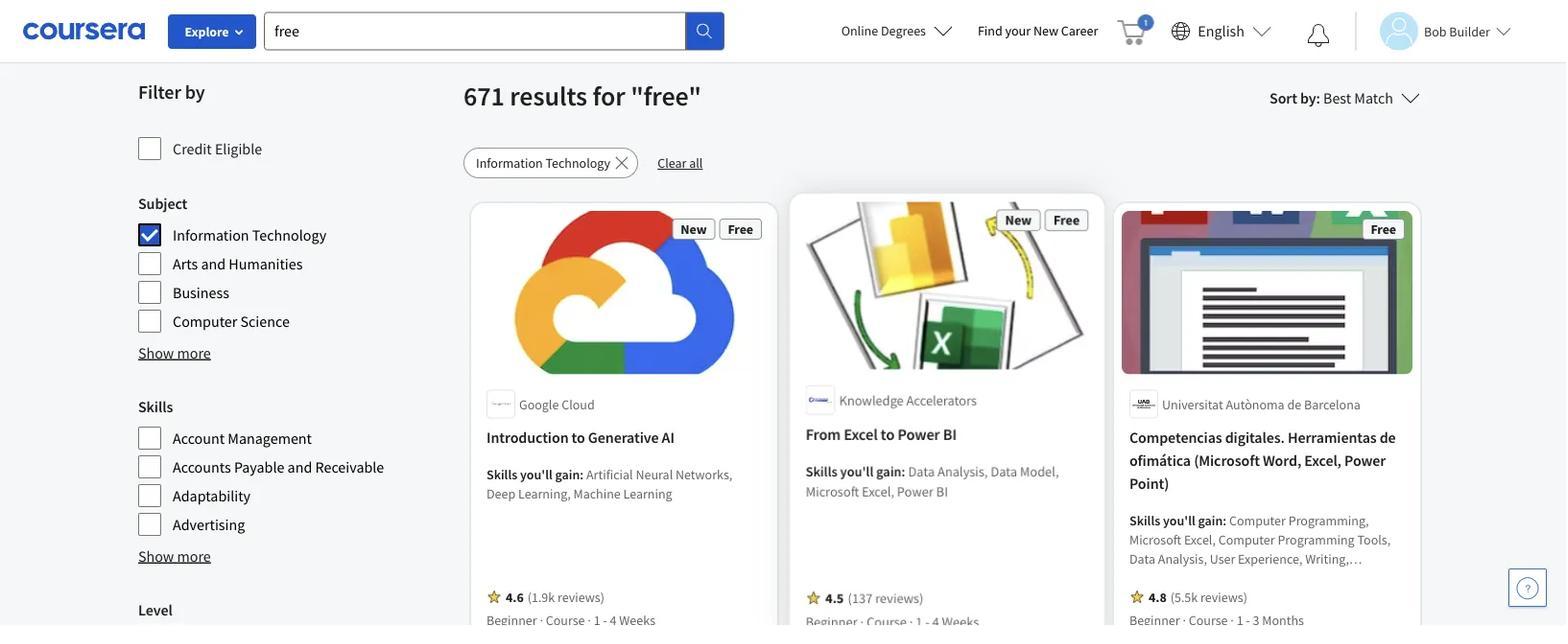Task type: locate. For each thing, give the bounding box(es) containing it.
2 reviews) from the left
[[1201, 589, 1248, 606]]

ofimática
[[1130, 451, 1191, 471]]

skills down from in the bottom of the page
[[807, 465, 838, 482]]

online degrees button
[[826, 10, 968, 52]]

1 vertical spatial technology
[[252, 226, 326, 245]]

microsoft up communication,
[[1130, 531, 1181, 548]]

1 vertical spatial bi
[[936, 484, 947, 502]]

excel, up the user on the right bottom
[[1184, 531, 1216, 548]]

excel, down herramientas
[[1305, 451, 1342, 471]]

0 horizontal spatial reviews)
[[558, 589, 605, 606]]

cloud
[[562, 396, 595, 413]]

0 horizontal spatial excel,
[[862, 484, 894, 502]]

sort
[[1270, 88, 1297, 107]]

reviews) for excel
[[876, 589, 923, 607]]

to down the cloud
[[572, 428, 585, 448]]

show more for advertising
[[138, 547, 211, 566]]

0 horizontal spatial skills you'll gain :
[[487, 466, 586, 483]]

data down from excel to power bi link
[[908, 465, 934, 482]]

computer inside subject group
[[173, 312, 237, 331]]

2 horizontal spatial gain
[[1198, 512, 1223, 529]]

from excel to power bi
[[807, 427, 956, 446]]

new
[[1033, 22, 1059, 39], [1004, 216, 1030, 233], [681, 221, 707, 238]]

introduction to generative ai link
[[487, 427, 762, 450]]

skills up deep
[[487, 466, 518, 483]]

1 horizontal spatial information technology
[[476, 155, 611, 172]]

show more button for computer science
[[138, 342, 211, 365]]

to right excel
[[881, 427, 895, 446]]

1 horizontal spatial technology
[[546, 155, 611, 172]]

you'll
[[841, 465, 874, 482], [520, 466, 553, 483], [1163, 512, 1196, 529]]

show more button down 'advertising'
[[138, 545, 211, 568]]

clear all
[[658, 155, 703, 172]]

0 horizontal spatial technology
[[252, 226, 326, 245]]

degrees
[[881, 22, 926, 39]]

and inside subject group
[[201, 254, 226, 274]]

1 vertical spatial and
[[288, 458, 312, 477]]

0 horizontal spatial de
[[1287, 396, 1302, 413]]

0 vertical spatial more
[[177, 344, 211, 363]]

skills for competencias digitales. herramientas de ofimática (microsoft word, excel, power point)
[[1130, 512, 1161, 529]]

english
[[1198, 22, 1245, 41]]

accounts
[[173, 458, 231, 477]]

information up arts
[[173, 226, 249, 245]]

1 show more button from the top
[[138, 342, 211, 365]]

show down the business
[[138, 344, 174, 363]]

2 vertical spatial power
[[897, 484, 933, 502]]

information down 671
[[476, 155, 543, 172]]

0 vertical spatial information
[[476, 155, 543, 172]]

reviews) right (137
[[876, 589, 923, 607]]

(5.5k
[[1171, 589, 1198, 606]]

gain up learning,
[[555, 466, 580, 483]]

software,
[[1306, 589, 1359, 606]]

: left 'best'
[[1316, 88, 1320, 107]]

2 vertical spatial excel,
[[1184, 531, 1216, 548]]

to
[[881, 427, 895, 446], [572, 428, 585, 448]]

2 horizontal spatial you'll
[[1163, 512, 1196, 529]]

introduction
[[487, 428, 569, 448]]

information technology button
[[464, 148, 638, 179]]

microsoft inside data analysis, data model, microsoft excel, power bi
[[807, 484, 860, 502]]

0 vertical spatial microsoft
[[807, 484, 860, 502]]

user
[[1210, 550, 1235, 568]]

1 reviews) from the left
[[558, 589, 605, 606]]

free
[[1052, 216, 1077, 233], [728, 221, 753, 238], [1371, 221, 1396, 238]]

results
[[510, 79, 587, 113]]

: up "machine"
[[580, 466, 584, 483]]

by right filter
[[185, 80, 205, 104]]

de left "barcelona"
[[1287, 396, 1302, 413]]

competencias digitales. herramientas de ofimática (microsoft word, excel, power point) link
[[1130, 427, 1405, 496]]

1 vertical spatial information
[[173, 226, 249, 245]]

0 vertical spatial information technology
[[476, 155, 611, 172]]

information technology up arts and humanities
[[173, 226, 326, 245]]

gain down from excel to power bi
[[877, 465, 902, 482]]

bi down from excel to power bi link
[[936, 484, 947, 502]]

reviews) for digitales.
[[1201, 589, 1248, 606]]

2 more from the top
[[177, 547, 211, 566]]

: up the user on the right bottom
[[1223, 512, 1227, 529]]

de inside competencias digitales. herramientas de ofimática (microsoft word, excel, power point)
[[1380, 428, 1396, 448]]

:
[[1316, 88, 1320, 107], [902, 465, 905, 482], [580, 466, 584, 483], [1223, 512, 1227, 529]]

technology down 671 results for "free"
[[546, 155, 611, 172]]

0 vertical spatial show more button
[[138, 342, 211, 365]]

gain for digitales.
[[1198, 512, 1223, 529]]

1 horizontal spatial free
[[1052, 216, 1077, 233]]

accelerators
[[906, 394, 976, 411]]

data left model,
[[990, 465, 1016, 482]]

4.8
[[1149, 589, 1167, 606]]

gain for to
[[555, 466, 580, 483]]

generative
[[588, 428, 659, 448]]

match
[[1354, 88, 1393, 107]]

data right vision,
[[1229, 589, 1255, 606]]

your
[[1005, 22, 1031, 39]]

show more down 'advertising'
[[138, 547, 211, 566]]

reviews) for to
[[558, 589, 605, 606]]

1 horizontal spatial reviews)
[[876, 589, 923, 607]]

gain up the user on the right bottom
[[1198, 512, 1223, 529]]

0 horizontal spatial microsoft
[[807, 484, 860, 502]]

filter by
[[138, 80, 205, 104]]

1 show more from the top
[[138, 344, 211, 363]]

power down herramientas
[[1345, 451, 1386, 471]]

1 vertical spatial show more
[[138, 547, 211, 566]]

skills down point)
[[1130, 512, 1161, 529]]

skills you'll gain : down excel
[[807, 465, 908, 482]]

free for from excel to power bi
[[1052, 216, 1077, 233]]

(137
[[848, 589, 873, 607]]

1 horizontal spatial and
[[288, 458, 312, 477]]

0 vertical spatial and
[[201, 254, 226, 274]]

skills up account
[[138, 397, 173, 417]]

technology up humanities
[[252, 226, 326, 245]]

show more down computer science
[[138, 344, 211, 363]]

microsoft
[[807, 484, 860, 502], [1130, 531, 1181, 548]]

show up level
[[138, 547, 174, 566]]

bob builder
[[1424, 23, 1490, 40]]

2 horizontal spatial new
[[1033, 22, 1059, 39]]

artificial
[[586, 466, 633, 483]]

power inside data analysis, data model, microsoft excel, power bi
[[897, 484, 933, 502]]

for
[[593, 79, 625, 113]]

reviews) down the user on the right bottom
[[1201, 589, 1248, 606]]

and right payable
[[288, 458, 312, 477]]

0 horizontal spatial information
[[173, 226, 249, 245]]

and right arts
[[201, 254, 226, 274]]

de right herramientas
[[1380, 428, 1396, 448]]

excel
[[844, 427, 878, 446]]

learning
[[623, 485, 672, 502]]

0 horizontal spatial gain
[[555, 466, 580, 483]]

skills you'll gain : down point)
[[1130, 512, 1229, 529]]

free for introduction to generative ai
[[728, 221, 753, 238]]

0 vertical spatial show
[[138, 344, 174, 363]]

analysis, up communication,
[[1158, 550, 1207, 568]]

skills for introduction to generative ai
[[487, 466, 518, 483]]

1 vertical spatial show more button
[[138, 545, 211, 568]]

power down from excel to power bi link
[[897, 484, 933, 502]]

0 horizontal spatial analysis,
[[937, 465, 987, 482]]

1 vertical spatial show
[[138, 547, 174, 566]]

excel, down from excel to power bi
[[862, 484, 894, 502]]

skills
[[138, 397, 173, 417], [807, 465, 838, 482], [487, 466, 518, 483], [1130, 512, 1161, 529]]

analysis, inside data analysis, data model, microsoft excel, power bi
[[937, 465, 987, 482]]

1 more from the top
[[177, 344, 211, 363]]

you'll for introduction to generative ai
[[520, 466, 553, 483]]

show more
[[138, 344, 211, 363], [138, 547, 211, 566]]

vision,
[[1189, 589, 1226, 606]]

tools,
[[1357, 531, 1391, 548]]

0 vertical spatial analysis,
[[937, 465, 987, 482]]

1 vertical spatial more
[[177, 547, 211, 566]]

1 horizontal spatial new
[[1004, 216, 1030, 233]]

1 vertical spatial excel,
[[862, 484, 894, 502]]

0 vertical spatial show more
[[138, 344, 211, 363]]

analysis,
[[937, 465, 987, 482], [1158, 550, 1207, 568]]

information technology down results
[[476, 155, 611, 172]]

and
[[201, 254, 226, 274], [288, 458, 312, 477]]

1 horizontal spatial microsoft
[[1130, 531, 1181, 548]]

0 horizontal spatial to
[[572, 428, 585, 448]]

more down 'advertising'
[[177, 547, 211, 566]]

bi down "accelerators"
[[943, 427, 956, 446]]

advertising
[[173, 515, 245, 535]]

1 vertical spatial de
[[1380, 428, 1396, 448]]

coursera image
[[23, 16, 145, 46]]

shopping cart: 1 item image
[[1117, 14, 1154, 45]]

by right sort
[[1300, 88, 1316, 107]]

find your new career
[[978, 22, 1098, 39]]

3 reviews) from the left
[[876, 589, 923, 607]]

0 horizontal spatial you'll
[[520, 466, 553, 483]]

information technology
[[476, 155, 611, 172], [173, 226, 326, 245]]

gain
[[877, 465, 902, 482], [555, 466, 580, 483], [1198, 512, 1223, 529]]

skills you'll gain :
[[807, 465, 908, 482], [487, 466, 586, 483], [1130, 512, 1229, 529]]

0 vertical spatial excel,
[[1305, 451, 1342, 471]]

and inside "skills" group
[[288, 458, 312, 477]]

you'll down excel
[[841, 465, 874, 482]]

2 show more button from the top
[[138, 545, 211, 568]]

0 horizontal spatial free
[[728, 221, 753, 238]]

skills you'll gain : up learning,
[[487, 466, 586, 483]]

None search field
[[264, 12, 725, 50]]

0 horizontal spatial information technology
[[173, 226, 326, 245]]

1 vertical spatial analysis,
[[1158, 550, 1207, 568]]

clear
[[658, 155, 687, 172]]

technology
[[546, 155, 611, 172], [252, 226, 326, 245]]

1 horizontal spatial gain
[[877, 465, 902, 482]]

2 horizontal spatial reviews)
[[1201, 589, 1248, 606]]

1 show from the top
[[138, 344, 174, 363]]

1 horizontal spatial de
[[1380, 428, 1396, 448]]

power inside competencias digitales. herramientas de ofimática (microsoft word, excel, power point)
[[1345, 451, 1386, 471]]

show more button
[[138, 342, 211, 365], [138, 545, 211, 568]]

reviews)
[[558, 589, 605, 606], [1201, 589, 1248, 606], [876, 589, 923, 607]]

adaptability
[[173, 487, 251, 506]]

you'll down point)
[[1163, 512, 1196, 529]]

1 horizontal spatial analysis,
[[1158, 550, 1207, 568]]

explore button
[[168, 14, 256, 49]]

1 horizontal spatial you'll
[[841, 465, 874, 482]]

1 vertical spatial information technology
[[173, 226, 326, 245]]

show more button down computer science
[[138, 342, 211, 365]]

1 horizontal spatial information
[[476, 155, 543, 172]]

microsoft down from in the bottom of the page
[[807, 484, 860, 502]]

knowledge
[[840, 394, 904, 411]]

1 horizontal spatial to
[[881, 427, 895, 446]]

more down computer science
[[177, 344, 211, 363]]

1 vertical spatial power
[[1345, 451, 1386, 471]]

show
[[138, 344, 174, 363], [138, 547, 174, 566]]

you'll for from excel to power bi
[[841, 465, 874, 482]]

clear all button
[[646, 148, 714, 179]]

0 horizontal spatial by
[[185, 80, 205, 104]]

online
[[841, 22, 878, 39]]

1 horizontal spatial excel,
[[1184, 531, 1216, 548]]

deep
[[487, 485, 516, 502]]

0 vertical spatial technology
[[546, 155, 611, 172]]

0 horizontal spatial new
[[681, 221, 707, 238]]

2 show from the top
[[138, 547, 174, 566]]

science
[[240, 312, 290, 331]]

find
[[978, 22, 1003, 39]]

technology inside subject group
[[252, 226, 326, 245]]

more for advertising
[[177, 547, 211, 566]]

671 results for "free"
[[464, 79, 702, 113]]

analysis, down from excel to power bi link
[[937, 465, 987, 482]]

: for from excel to power bi
[[902, 465, 905, 482]]

1 vertical spatial microsoft
[[1130, 531, 1181, 548]]

reviews) right (1.9k
[[558, 589, 605, 606]]

analysis, inside computer programming, microsoft excel, computer programming tools, data analysis, user experience, writing, communication, computer graphic techniques, computer vision, data analysis software, creativity
[[1158, 550, 1207, 568]]

2 show more from the top
[[138, 547, 211, 566]]

2 horizontal spatial excel,
[[1305, 451, 1342, 471]]

: down from excel to power bi
[[902, 465, 905, 482]]

graphic
[[1285, 570, 1329, 587]]

competencias
[[1130, 428, 1222, 448]]

learning,
[[518, 485, 571, 502]]

explore
[[185, 23, 229, 40]]

2 horizontal spatial skills you'll gain :
[[1130, 512, 1229, 529]]

1 horizontal spatial skills you'll gain :
[[807, 465, 908, 482]]

0 horizontal spatial and
[[201, 254, 226, 274]]

you'll up learning,
[[520, 466, 553, 483]]

1 horizontal spatial by
[[1300, 88, 1316, 107]]

power down knowledge accelerators
[[898, 427, 940, 446]]



Task type: vqa. For each thing, say whether or not it's contained in the screenshot.
About What We Offer Leadership Careers Catalog Coursera Plus Professional Certificates Mastertrack® Certificates Degrees For Enterprise For Government For Campus Become A Partner Coronavirus Response Social Impact
no



Task type: describe. For each thing, give the bounding box(es) containing it.
google
[[519, 396, 559, 413]]

What do you want to learn? text field
[[264, 12, 686, 50]]

barcelona
[[1304, 396, 1361, 413]]

eligible
[[215, 139, 262, 158]]

best
[[1323, 88, 1351, 107]]

model,
[[1018, 465, 1057, 482]]

arts
[[173, 254, 198, 274]]

by for filter
[[185, 80, 205, 104]]

0 vertical spatial bi
[[943, 427, 956, 446]]

2 horizontal spatial free
[[1371, 221, 1396, 238]]

show for computer science
[[138, 344, 174, 363]]

information inside subject group
[[173, 226, 249, 245]]

credit eligible
[[173, 139, 262, 158]]

digitales.
[[1225, 428, 1285, 448]]

humanities
[[229, 254, 303, 274]]

techniques,
[[1331, 570, 1399, 587]]

new for introduction to generative ai
[[681, 221, 707, 238]]

herramientas
[[1288, 428, 1377, 448]]

networks,
[[676, 466, 733, 483]]

payable
[[234, 458, 284, 477]]

writing,
[[1305, 550, 1349, 568]]

show more button for advertising
[[138, 545, 211, 568]]

show notifications image
[[1307, 24, 1330, 47]]

experience,
[[1238, 550, 1303, 568]]

bi inside data analysis, data model, microsoft excel, power bi
[[936, 484, 947, 502]]

english button
[[1163, 0, 1279, 62]]

creativity
[[1130, 608, 1183, 625]]

information technology inside subject group
[[173, 226, 326, 245]]

subject
[[138, 194, 187, 213]]

account
[[173, 429, 225, 448]]

4.8 (5.5k reviews)
[[1149, 589, 1248, 606]]

by for sort
[[1300, 88, 1316, 107]]

data analysis, data model, microsoft excel, power bi
[[807, 465, 1057, 502]]

from excel to power bi link
[[807, 425, 1086, 448]]

to inside from excel to power bi link
[[881, 427, 895, 446]]

microsoft inside computer programming, microsoft excel, computer programming tools, data analysis, user experience, writing, communication, computer graphic techniques, computer vision, data analysis software, creativity
[[1130, 531, 1181, 548]]

information inside button
[[476, 155, 543, 172]]

knowledge accelerators
[[840, 394, 976, 411]]

introduction to generative ai
[[487, 428, 675, 448]]

level
[[138, 601, 172, 620]]

help center image
[[1516, 577, 1539, 600]]

skills you'll gain : for competencias digitales. herramientas de ofimática (microsoft word, excel, power point)
[[1130, 512, 1229, 529]]

universitat autònoma de barcelona
[[1162, 396, 1361, 413]]

bob builder button
[[1355, 12, 1511, 50]]

data up communication,
[[1130, 550, 1155, 568]]

skills for from excel to power bi
[[807, 465, 838, 482]]

find your new career link
[[968, 19, 1108, 43]]

point)
[[1130, 475, 1169, 494]]

receivable
[[315, 458, 384, 477]]

subject group
[[138, 192, 452, 334]]

arts and humanities
[[173, 254, 303, 274]]

show more for computer science
[[138, 344, 211, 363]]

0 vertical spatial power
[[898, 427, 940, 446]]

excel, inside competencias digitales. herramientas de ofimática (microsoft word, excel, power point)
[[1305, 451, 1342, 471]]

show for advertising
[[138, 547, 174, 566]]

programming
[[1278, 531, 1355, 548]]

online degrees
[[841, 22, 926, 39]]

bob
[[1424, 23, 1447, 40]]

4.5
[[826, 589, 845, 607]]

excel, inside data analysis, data model, microsoft excel, power bi
[[862, 484, 894, 502]]

word,
[[1263, 451, 1302, 471]]

neural
[[636, 466, 673, 483]]

: for introduction to generative ai
[[580, 466, 584, 483]]

0 vertical spatial de
[[1287, 396, 1302, 413]]

more for computer science
[[177, 344, 211, 363]]

builder
[[1449, 23, 1490, 40]]

4.6 (1.9k reviews)
[[506, 589, 605, 606]]

management
[[228, 429, 312, 448]]

technology inside button
[[546, 155, 611, 172]]

account management
[[173, 429, 312, 448]]

gain for excel
[[877, 465, 902, 482]]

communication,
[[1130, 570, 1223, 587]]

excel, inside computer programming, microsoft excel, computer programming tools, data analysis, user experience, writing, communication, computer graphic techniques, computer vision, data analysis software, creativity
[[1184, 531, 1216, 548]]

skills inside "skills" group
[[138, 397, 173, 417]]

machine
[[573, 485, 621, 502]]

computer programming, microsoft excel, computer programming tools, data analysis, user experience, writing, communication, computer graphic techniques, computer vision, data analysis software, creativity
[[1130, 512, 1399, 625]]

new for from excel to power bi
[[1004, 216, 1030, 233]]

credit
[[173, 139, 212, 158]]

ai
[[662, 428, 675, 448]]

artificial neural networks, deep learning, machine learning
[[487, 466, 733, 502]]

competencias digitales. herramientas de ofimática (microsoft word, excel, power point)
[[1130, 428, 1396, 494]]

671
[[464, 79, 505, 113]]

(1.9k
[[528, 589, 555, 606]]

filter
[[138, 80, 181, 104]]

analysis
[[1257, 589, 1303, 606]]

skills group
[[138, 395, 452, 537]]

"free"
[[631, 79, 702, 113]]

from
[[807, 427, 841, 446]]

accounts payable and receivable
[[173, 458, 384, 477]]

computer science
[[173, 312, 290, 331]]

: for competencias digitales. herramientas de ofimática (microsoft word, excel, power point)
[[1223, 512, 1227, 529]]

skills you'll gain : for from excel to power bi
[[807, 465, 908, 482]]

information technology inside information technology button
[[476, 155, 611, 172]]

to inside introduction to generative ai link
[[572, 428, 585, 448]]

you'll for competencias digitales. herramientas de ofimática (microsoft word, excel, power point)
[[1163, 512, 1196, 529]]

universitat
[[1162, 396, 1223, 413]]

google cloud
[[519, 396, 595, 413]]

programming,
[[1289, 512, 1369, 529]]

(microsoft
[[1194, 451, 1260, 471]]

sort by : best match
[[1270, 88, 1393, 107]]

career
[[1061, 22, 1098, 39]]

skills you'll gain : for introduction to generative ai
[[487, 466, 586, 483]]

business
[[173, 283, 229, 302]]



